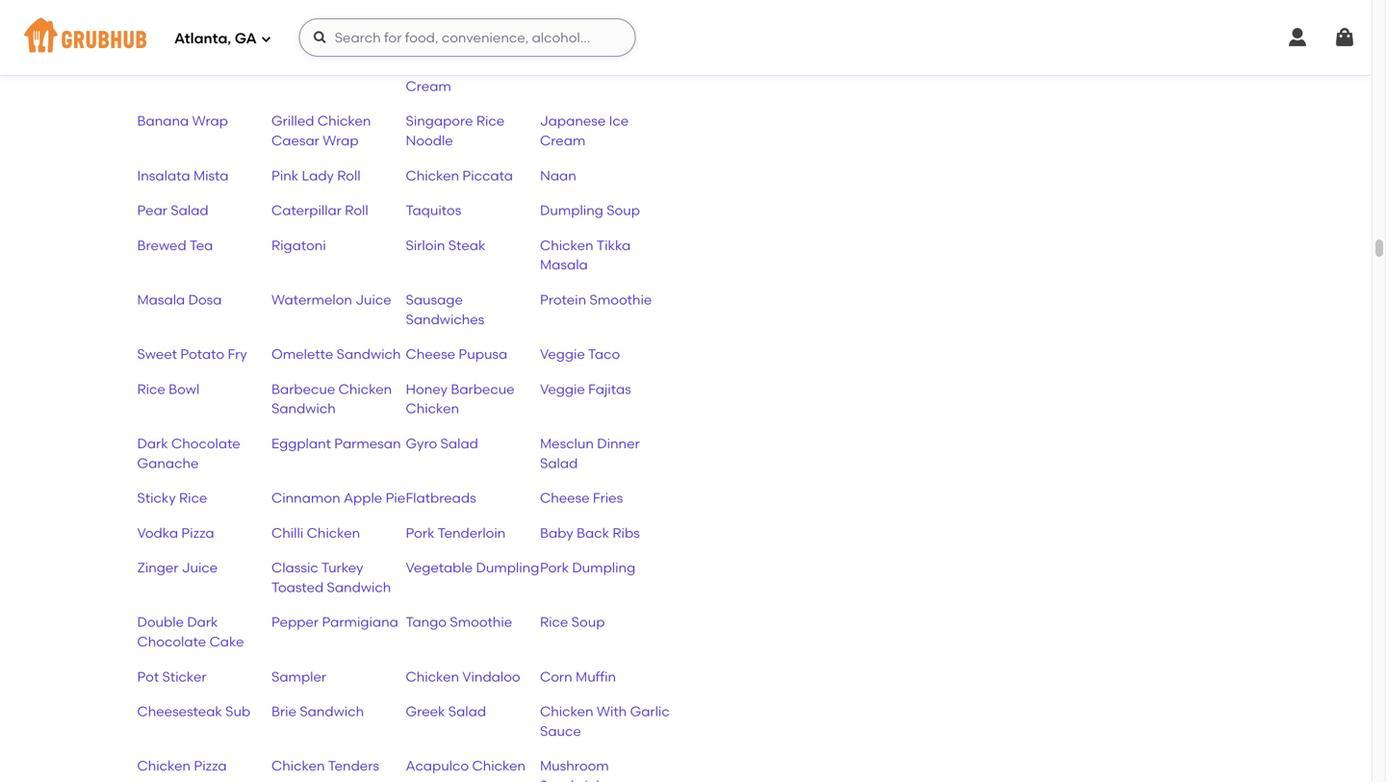 Task type: locate. For each thing, give the bounding box(es) containing it.
sauce
[[540, 724, 581, 740]]

barbecue down omelette on the left top of page
[[272, 381, 335, 398]]

singapore rice noodle link
[[406, 111, 540, 150]]

svg image up yellow curry
[[313, 30, 328, 45]]

caterpillar roll
[[272, 202, 368, 219]]

pink
[[272, 167, 299, 184]]

rice right sticky
[[179, 490, 207, 507]]

0 vertical spatial roll
[[612, 23, 636, 40]]

juice inside zinger juice link
[[182, 560, 218, 576]]

juice for zinger juice
[[182, 560, 218, 576]]

sausage sandwiches link
[[406, 290, 540, 329]]

lady
[[302, 167, 334, 184]]

mesclun
[[540, 436, 594, 452]]

wrap inside grilled chicken caesar wrap
[[323, 132, 359, 149]]

main navigation navigation
[[0, 0, 1372, 75]]

1 horizontal spatial masala
[[540, 257, 588, 273]]

beef gyro
[[137, 23, 201, 40]]

1 vertical spatial masala
[[137, 292, 185, 308]]

chicken down yellow curry link at top left
[[318, 113, 371, 129]]

0 horizontal spatial barbecue
[[272, 381, 335, 398]]

beef
[[137, 23, 167, 40]]

0 vertical spatial juice
[[356, 292, 392, 308]]

gyro right beef
[[170, 23, 201, 40]]

1 vertical spatial pork
[[540, 560, 569, 576]]

pie
[[386, 490, 406, 507]]

veggie inside the veggie taco link
[[540, 346, 585, 363]]

juice down "vodka pizza" link at the bottom left of page
[[182, 560, 218, 576]]

0 vertical spatial cheese
[[406, 346, 456, 363]]

taco
[[588, 346, 620, 363]]

2 vertical spatial pizza
[[194, 758, 227, 775]]

sandwich down watermelon juice link
[[337, 346, 401, 363]]

1 horizontal spatial dark
[[187, 615, 218, 631]]

pizza for vodka pizza
[[181, 525, 214, 541]]

1 horizontal spatial sausage
[[406, 292, 463, 308]]

pork
[[406, 525, 435, 541], [540, 560, 569, 576]]

svg image
[[1334, 26, 1357, 49]]

pink lady roll link
[[272, 166, 406, 185]]

cheese fries link
[[540, 489, 675, 508]]

sandwich inside classic turkey toasted sandwich
[[327, 580, 391, 596]]

sandwich for omelette
[[337, 346, 401, 363]]

0 vertical spatial ice
[[502, 58, 522, 75]]

chocolate up ganache
[[171, 436, 240, 452]]

atlanta, ga
[[174, 30, 257, 47]]

1 vertical spatial ice
[[609, 113, 629, 129]]

sandwich up eggplant on the left of page
[[272, 401, 336, 417]]

sandwiches
[[406, 311, 485, 328]]

baby
[[540, 525, 574, 541]]

0 horizontal spatial soup
[[572, 615, 605, 631]]

0 horizontal spatial cinnamon
[[272, 490, 340, 507]]

brewed tea
[[137, 237, 213, 254]]

0 horizontal spatial sausage
[[272, 23, 329, 40]]

dark up ganache
[[137, 436, 168, 452]]

gyro right parmesan
[[406, 436, 437, 452]]

sandwich down mushroom
[[540, 778, 604, 783]]

brie sandwich
[[272, 704, 364, 720]]

cinnamon up chilli chicken
[[272, 490, 340, 507]]

chicken piccata
[[406, 167, 513, 184]]

0 vertical spatial soup
[[607, 202, 640, 219]]

1 horizontal spatial pork
[[540, 560, 569, 576]]

0 horizontal spatial gyro
[[170, 23, 201, 40]]

0 vertical spatial cream
[[406, 78, 451, 94]]

rice up the corn
[[540, 615, 568, 631]]

sausage up sandwiches
[[406, 292, 463, 308]]

sandwich inside the mushroom sandwich
[[540, 778, 604, 783]]

0 vertical spatial wrap
[[192, 113, 228, 129]]

ribs
[[613, 525, 640, 541]]

masala dosa link
[[137, 290, 272, 329]]

0 horizontal spatial pork
[[406, 525, 435, 541]]

protein smoothie
[[540, 292, 652, 308]]

pizza down 'sticky rice' link
[[181, 525, 214, 541]]

chicken inside the chicken with garlic sauce
[[540, 704, 594, 720]]

0 vertical spatial dark
[[137, 436, 168, 452]]

rice left bowl
[[137, 381, 165, 398]]

salad down the insalata mista
[[171, 202, 209, 219]]

1 vertical spatial pizza
[[181, 525, 214, 541]]

acapulco chicken link
[[406, 757, 540, 783]]

0 vertical spatial sausage
[[272, 23, 329, 40]]

cheese up honey
[[406, 346, 456, 363]]

gyro
[[170, 23, 201, 40], [406, 436, 437, 452]]

rice inside singapore rice noodle
[[476, 113, 505, 129]]

pear salad link
[[137, 201, 272, 220]]

rice bowl
[[137, 381, 200, 398]]

sandwich down sampler link
[[300, 704, 364, 720]]

pear salad
[[137, 202, 209, 219]]

2 barbecue from the left
[[451, 381, 515, 398]]

bowl
[[169, 381, 200, 398]]

1 horizontal spatial cinnamon
[[540, 23, 609, 40]]

roll down pink lady roll "link"
[[345, 202, 368, 219]]

veggie
[[540, 346, 585, 363], [540, 381, 585, 398]]

0 horizontal spatial juice
[[182, 560, 218, 576]]

eggplant parmesan link
[[272, 434, 406, 473]]

mista
[[193, 167, 229, 184]]

ga
[[235, 30, 257, 47]]

pork down 'baby'
[[540, 560, 569, 576]]

cookie dough ice cream
[[406, 58, 522, 94]]

salad
[[171, 202, 209, 219], [441, 436, 478, 452], [540, 455, 578, 472], [448, 704, 486, 720]]

chicken with garlic sauce link
[[540, 703, 675, 742]]

pizza up curry
[[332, 23, 365, 40]]

cheese up 'baby'
[[540, 490, 590, 507]]

dumpling soup link
[[540, 201, 675, 220]]

chicken left tenders on the left of page
[[272, 758, 325, 775]]

grilled
[[272, 113, 314, 129]]

chicken up sauce
[[540, 704, 594, 720]]

cinnamon roll link
[[540, 22, 675, 42]]

2 veggie from the top
[[540, 381, 585, 398]]

cream
[[406, 78, 451, 94], [540, 132, 586, 149]]

1 vertical spatial dark
[[187, 615, 218, 631]]

0 vertical spatial chocolate
[[171, 436, 240, 452]]

juice down rigatoni link
[[356, 292, 392, 308]]

0 horizontal spatial ice
[[502, 58, 522, 75]]

1 vertical spatial smoothie
[[450, 615, 512, 631]]

0 horizontal spatial dark
[[137, 436, 168, 452]]

1 horizontal spatial soup
[[607, 202, 640, 219]]

2 vertical spatial roll
[[345, 202, 368, 219]]

roll right lady
[[337, 167, 361, 184]]

sandwich down turkey
[[327, 580, 391, 596]]

chicken inside "honey barbecue chicken"
[[406, 401, 459, 417]]

dark inside the double dark chocolate cake
[[187, 615, 218, 631]]

dark
[[137, 436, 168, 452], [187, 615, 218, 631]]

2 horizontal spatial svg image
[[1286, 26, 1310, 49]]

barbecue chicken sandwich
[[272, 381, 392, 417]]

1 horizontal spatial juice
[[356, 292, 392, 308]]

cinnamon for cinnamon roll
[[540, 23, 609, 40]]

veggie left taco
[[540, 346, 585, 363]]

cinnamon
[[540, 23, 609, 40], [272, 490, 340, 507]]

smoothie down vegetable dumpling link
[[450, 615, 512, 631]]

veggie inside veggie fajitas link
[[540, 381, 585, 398]]

rice down cookie dough ice cream link
[[476, 113, 505, 129]]

cream down cookie
[[406, 78, 451, 94]]

yellow
[[272, 58, 312, 75]]

caesar
[[272, 132, 320, 149]]

salad down "honey barbecue chicken"
[[441, 436, 478, 452]]

svg image right ga
[[261, 33, 272, 45]]

smoothie down chicken tikka masala link
[[590, 292, 652, 308]]

yellow curry
[[272, 58, 352, 75]]

caterpillar
[[272, 202, 342, 219]]

tenderloin
[[438, 525, 506, 541]]

wrap down aloo gobi link
[[192, 113, 228, 129]]

chilli
[[272, 525, 304, 541]]

0 horizontal spatial svg image
[[261, 33, 272, 45]]

chicken down dumpling soup
[[540, 237, 594, 254]]

roll for cinnamon
[[612, 23, 636, 40]]

chocolate down the double
[[137, 634, 206, 650]]

naan link
[[540, 166, 675, 185]]

salad down mesclun
[[540, 455, 578, 472]]

0 horizontal spatial smoothie
[[450, 615, 512, 631]]

veggie for veggie taco
[[540, 346, 585, 363]]

1 horizontal spatial gyro
[[406, 436, 437, 452]]

burger
[[450, 23, 494, 40]]

japanese
[[540, 113, 606, 129]]

ganache
[[137, 455, 199, 472]]

turkey
[[322, 560, 363, 576]]

sausage for sausage sandwiches
[[406, 292, 463, 308]]

cookie
[[406, 58, 452, 75]]

1 barbecue from the left
[[272, 381, 335, 398]]

svg image left svg image
[[1286, 26, 1310, 49]]

cinnamon up the stortini
[[540, 23, 609, 40]]

masala inside chicken tikka masala
[[540, 257, 588, 273]]

0 horizontal spatial cream
[[406, 78, 451, 94]]

chicken up the taquitos
[[406, 167, 459, 184]]

1 vertical spatial veggie
[[540, 381, 585, 398]]

stortini link
[[540, 57, 675, 96]]

chicken inside grilled chicken caesar wrap
[[318, 113, 371, 129]]

wrap
[[192, 113, 228, 129], [323, 132, 359, 149]]

chicken inside chicken tikka masala
[[540, 237, 594, 254]]

juice for watermelon juice
[[356, 292, 392, 308]]

dark up cake
[[187, 615, 218, 631]]

pizza down cheesesteak sub link
[[194, 758, 227, 775]]

dumpling down "naan"
[[540, 202, 604, 219]]

1 vertical spatial soup
[[572, 615, 605, 631]]

acapulco chicken
[[406, 758, 526, 775]]

masala up protein
[[540, 257, 588, 273]]

cream down japanese
[[540, 132, 586, 149]]

0 vertical spatial veggie
[[540, 346, 585, 363]]

insalata mista link
[[137, 166, 272, 185]]

0 vertical spatial masala
[[540, 257, 588, 273]]

sausage inside sausage sandwiches
[[406, 292, 463, 308]]

pot sticker link
[[137, 668, 272, 687]]

1 vertical spatial cream
[[540, 132, 586, 149]]

1 vertical spatial sausage
[[406, 292, 463, 308]]

veggie for veggie fajitas
[[540, 381, 585, 398]]

chicken
[[318, 113, 371, 129], [406, 167, 459, 184], [540, 237, 594, 254], [339, 381, 392, 398], [406, 401, 459, 417], [307, 525, 360, 541], [406, 669, 459, 685], [540, 704, 594, 720], [137, 758, 191, 775], [272, 758, 325, 775], [472, 758, 526, 775]]

sandwich inside barbecue chicken sandwich
[[272, 401, 336, 417]]

soup down pork dumpling link
[[572, 615, 605, 631]]

ice right japanese
[[609, 113, 629, 129]]

chicken up greek
[[406, 669, 459, 685]]

roll up stortini link at the top
[[612, 23, 636, 40]]

sausage for sausage pizza
[[272, 23, 329, 40]]

barbecue inside barbecue chicken sandwich
[[272, 381, 335, 398]]

chilli chicken
[[272, 525, 360, 541]]

rice bowl link
[[137, 380, 272, 419]]

0 vertical spatial cinnamon
[[540, 23, 609, 40]]

0 horizontal spatial cheese
[[406, 346, 456, 363]]

cinnamon inside cinnamon roll link
[[540, 23, 609, 40]]

pork tenderloin
[[406, 525, 506, 541]]

sampler
[[272, 669, 327, 685]]

mushroom
[[540, 758, 609, 775]]

pork up vegetable
[[406, 525, 435, 541]]

sweet
[[137, 346, 177, 363]]

1 horizontal spatial wrap
[[323, 132, 359, 149]]

masala
[[540, 257, 588, 273], [137, 292, 185, 308]]

wrap up pink lady roll "link"
[[323, 132, 359, 149]]

angus burger
[[406, 23, 494, 40]]

1 horizontal spatial ice
[[609, 113, 629, 129]]

tikka
[[597, 237, 631, 254]]

1 horizontal spatial cream
[[540, 132, 586, 149]]

flatbreads link
[[406, 489, 540, 508]]

svg image
[[1286, 26, 1310, 49], [313, 30, 328, 45], [261, 33, 272, 45]]

chocolate inside the double dark chocolate cake
[[137, 634, 206, 650]]

veggie down veggie taco
[[540, 381, 585, 398]]

sirloin steak
[[406, 237, 486, 254]]

1 vertical spatial juice
[[182, 560, 218, 576]]

banana
[[137, 113, 189, 129]]

chicken tenders
[[272, 758, 379, 775]]

salad down chicken vindaloo
[[448, 704, 486, 720]]

1 vertical spatial cheese
[[540, 490, 590, 507]]

fry
[[228, 346, 247, 363]]

0 vertical spatial pizza
[[332, 23, 365, 40]]

1 vertical spatial roll
[[337, 167, 361, 184]]

steak
[[448, 237, 486, 254]]

1 vertical spatial wrap
[[323, 132, 359, 149]]

masala left dosa
[[137, 292, 185, 308]]

cheese fries
[[540, 490, 623, 507]]

sausage up the yellow on the left top of the page
[[272, 23, 329, 40]]

0 vertical spatial smoothie
[[590, 292, 652, 308]]

chicken down cheesesteak
[[137, 758, 191, 775]]

barbecue down pupusa
[[451, 381, 515, 398]]

juice inside watermelon juice link
[[356, 292, 392, 308]]

pizza for chicken pizza
[[194, 758, 227, 775]]

double dark chocolate cake link
[[137, 613, 272, 652]]

0 horizontal spatial wrap
[[192, 113, 228, 129]]

chicken inside barbecue chicken sandwich
[[339, 381, 392, 398]]

chicken down "omelette sandwich cheese pupusa"
[[339, 381, 392, 398]]

veggie taco link
[[540, 345, 675, 364]]

1 vertical spatial chocolate
[[137, 634, 206, 650]]

1 horizontal spatial barbecue
[[451, 381, 515, 398]]

classic turkey toasted sandwich
[[272, 560, 391, 596]]

1 veggie from the top
[[540, 346, 585, 363]]

chicken down the greek salad link
[[472, 758, 526, 775]]

1 vertical spatial cinnamon
[[272, 490, 340, 507]]

chicken down honey
[[406, 401, 459, 417]]

ice right the dough
[[502, 58, 522, 75]]

soup up tikka
[[607, 202, 640, 219]]



Task type: describe. For each thing, give the bounding box(es) containing it.
pork tenderloin link
[[406, 524, 540, 543]]

cheesesteak sub
[[137, 704, 251, 720]]

cheesesteak sub link
[[137, 703, 272, 742]]

ice inside cookie dough ice cream
[[502, 58, 522, 75]]

Search for food, convenience, alcohol... search field
[[299, 18, 636, 57]]

sticky rice link
[[137, 489, 272, 508]]

greek salad link
[[406, 703, 540, 742]]

1 horizontal spatial smoothie
[[590, 292, 652, 308]]

chilli chicken link
[[272, 524, 406, 543]]

cream inside cookie dough ice cream
[[406, 78, 451, 94]]

cinnamon apple pie link
[[272, 489, 406, 508]]

aloo gobi
[[137, 58, 202, 75]]

dark chocolate ganache link
[[137, 434, 272, 473]]

cheesesteak
[[137, 704, 222, 720]]

vegetable dumpling pork dumpling
[[406, 560, 636, 576]]

parmigiana
[[322, 615, 398, 631]]

cream inside "japanese ice cream"
[[540, 132, 586, 149]]

rice soup link
[[540, 613, 675, 652]]

watermelon juice link
[[272, 290, 406, 329]]

chicken down cinnamon apple pie link
[[307, 525, 360, 541]]

eggplant
[[272, 436, 331, 452]]

cinnamon apple pie flatbreads
[[272, 490, 476, 507]]

watermelon
[[272, 292, 352, 308]]

brewed
[[137, 237, 186, 254]]

sticky
[[137, 490, 176, 507]]

veggie fajitas link
[[540, 380, 675, 419]]

double dark chocolate cake
[[137, 615, 244, 650]]

ice inside "japanese ice cream"
[[609, 113, 629, 129]]

chicken pizza
[[137, 758, 227, 775]]

brewed tea link
[[137, 236, 272, 275]]

0 vertical spatial gyro
[[170, 23, 201, 40]]

barbecue inside "honey barbecue chicken"
[[451, 381, 515, 398]]

dumpling down baby back ribs link
[[572, 560, 636, 576]]

baby back ribs link
[[540, 524, 675, 543]]

cinnamon roll
[[540, 23, 636, 40]]

sub
[[225, 704, 251, 720]]

pupusa
[[459, 346, 508, 363]]

grilled chicken caesar wrap
[[272, 113, 371, 149]]

yellow curry link
[[272, 57, 406, 96]]

atlanta,
[[174, 30, 231, 47]]

honey
[[406, 381, 448, 398]]

apple
[[344, 490, 382, 507]]

aloo
[[137, 58, 167, 75]]

chicken vindaloo link
[[406, 668, 540, 687]]

baby back ribs
[[540, 525, 640, 541]]

chocolate inside dark chocolate ganache
[[171, 436, 240, 452]]

aloo gobi link
[[137, 57, 272, 96]]

vindaloo
[[462, 669, 521, 685]]

angus
[[406, 23, 447, 40]]

salad inside mesclun dinner salad
[[540, 455, 578, 472]]

acapulco
[[406, 758, 469, 775]]

flatbreads
[[406, 490, 476, 507]]

mesclun dinner salad
[[540, 436, 640, 472]]

gobi
[[170, 58, 202, 75]]

chicken tikka masala
[[540, 237, 631, 273]]

pink lady roll
[[272, 167, 361, 184]]

noodle
[[406, 132, 453, 149]]

sandwich for brie
[[300, 704, 364, 720]]

sweet potato fry link
[[137, 345, 272, 364]]

fajitas
[[588, 381, 631, 398]]

sausage sandwiches
[[406, 292, 485, 328]]

brie
[[272, 704, 297, 720]]

zinger juice
[[137, 560, 218, 576]]

cinnamon for cinnamon apple pie flatbreads
[[272, 490, 340, 507]]

japanese ice cream
[[540, 113, 629, 149]]

grilled chicken caesar wrap link
[[272, 111, 406, 150]]

sandwich for mushroom
[[540, 778, 604, 783]]

with
[[597, 704, 627, 720]]

1 horizontal spatial cheese
[[540, 490, 590, 507]]

curry
[[315, 58, 352, 75]]

sirloin
[[406, 237, 445, 254]]

banana wrap link
[[137, 111, 272, 150]]

1 horizontal spatial svg image
[[313, 30, 328, 45]]

brie sandwich link
[[272, 703, 406, 742]]

honey barbecue chicken
[[406, 381, 515, 417]]

rigatoni
[[272, 237, 326, 254]]

0 horizontal spatial masala
[[137, 292, 185, 308]]

roll for caterpillar
[[345, 202, 368, 219]]

0 vertical spatial pork
[[406, 525, 435, 541]]

sausage pizza
[[272, 23, 365, 40]]

corn muffin
[[540, 669, 616, 685]]

japanese ice cream link
[[540, 111, 675, 150]]

roll inside "link"
[[337, 167, 361, 184]]

sticker
[[162, 669, 207, 685]]

corn
[[540, 669, 573, 685]]

dough
[[455, 58, 499, 75]]

cookie dough ice cream link
[[406, 57, 540, 96]]

dumpling down pork tenderloin link
[[476, 560, 540, 576]]

pizza for sausage pizza
[[332, 23, 365, 40]]

vodka pizza
[[137, 525, 214, 541]]

chicken pizza link
[[137, 757, 272, 783]]

honey barbecue chicken link
[[406, 380, 540, 419]]

muffin
[[576, 669, 616, 685]]

dark inside dark chocolate ganache
[[137, 436, 168, 452]]

protein smoothie link
[[540, 290, 675, 329]]

omelette sandwich cheese pupusa
[[272, 346, 508, 363]]

singapore
[[406, 113, 473, 129]]

chicken piccata link
[[406, 166, 540, 185]]

corn muffin link
[[540, 668, 675, 687]]

soup for dumpling soup
[[607, 202, 640, 219]]

toasted
[[272, 580, 324, 596]]

sweet potato fry
[[137, 346, 247, 363]]

veggie taco
[[540, 346, 620, 363]]

1 vertical spatial gyro
[[406, 436, 437, 452]]

masala dosa
[[137, 292, 222, 308]]

soup for rice soup
[[572, 615, 605, 631]]

cheese pupusa link
[[406, 345, 540, 364]]



Task type: vqa. For each thing, say whether or not it's contained in the screenshot.
Cream
yes



